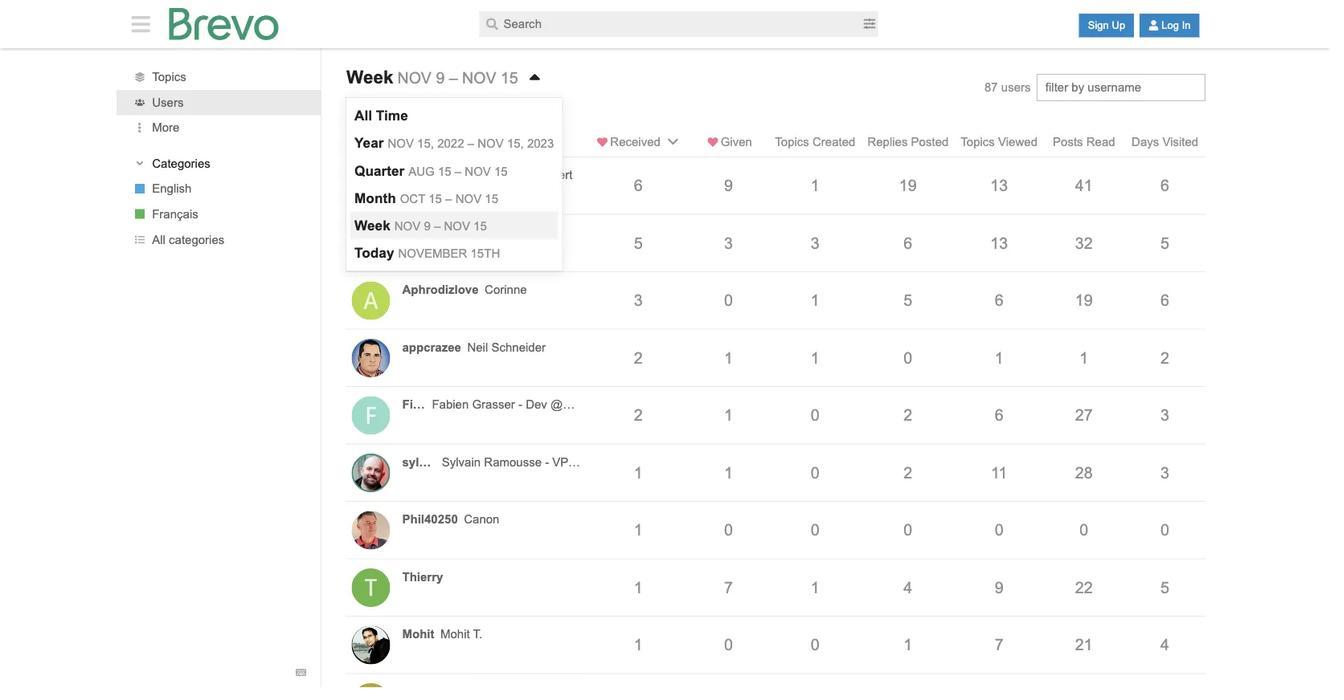 Task type: describe. For each thing, give the bounding box(es) containing it.
6 radio item from the top
[[350, 239, 558, 267]]

manager
[[447, 185, 495, 198]]

appcrazee neil schneider
[[402, 341, 546, 354]]

given button
[[694, 134, 763, 151]]

neil
[[467, 341, 488, 354]]

received button
[[595, 134, 682, 151]]

1 13 from the top
[[990, 177, 1008, 194]]

2 mohit from the left
[[441, 628, 470, 641]]

read
[[1087, 135, 1115, 149]]

replies posted
[[868, 135, 949, 149]]

all categories link
[[116, 227, 321, 252]]

categories
[[152, 157, 210, 170]]

87
[[985, 81, 998, 94]]

sylvain sylvain ramousse - vp product
[[402, 455, 613, 469]]

appcrazee
[[402, 341, 461, 354]]

posted
[[911, 135, 949, 149]]

t.
[[473, 628, 483, 641]]

mohit mohit t.
[[402, 628, 483, 641]]

more button
[[116, 115, 321, 141]]

sign up
[[1088, 19, 1125, 31]]

aphrodizlove corinne
[[402, 283, 527, 296]]

days visited
[[1132, 135, 1199, 149]]

topics for topics viewed
[[961, 135, 995, 149]]

username button
[[352, 134, 583, 151]]

alexandre
[[466, 168, 520, 181]]

thierry
[[402, 570, 443, 584]]

dev
[[526, 398, 547, 411]]

product manager @brevo image
[[352, 166, 390, 205]]

categories
[[169, 233, 224, 246]]

topics created button
[[775, 134, 856, 151]]

phil40250 image
[[352, 511, 390, 550]]

topics created
[[775, 135, 856, 149]]

3 radio item from the top
[[350, 157, 558, 184]]

chevron down image
[[667, 136, 679, 148]]

sylvain image
[[352, 454, 390, 492]]

sylvain
[[402, 455, 443, 469]]

27
[[1075, 407, 1093, 424]]

replies posted button
[[868, 134, 949, 151]]

in
[[1182, 19, 1191, 31]]

22
[[1075, 579, 1093, 597]]

sign
[[1088, 19, 1109, 31]]

posts read button
[[1050, 134, 1119, 151]]

1 vertical spatial 9
[[724, 177, 733, 194]]

28
[[1075, 464, 1093, 482]]

thierry image
[[352, 569, 390, 607]]

menu inside week "main content"
[[346, 98, 562, 271]]

2 13 from the top
[[990, 234, 1008, 252]]

21
[[1075, 636, 1093, 654]]

created
[[813, 135, 856, 149]]

users
[[152, 96, 184, 109]]

ahudavert
[[402, 168, 460, 181]]

viewed
[[998, 135, 1038, 149]]

brevo community image
[[169, 8, 278, 40]]

topics viewed button
[[961, 134, 1038, 151]]

topics for topics created
[[775, 135, 809, 149]]

aphrodizlove image
[[352, 281, 390, 320]]

received
[[610, 135, 661, 149]]

41
[[1075, 177, 1093, 194]]

posts read
[[1053, 135, 1115, 149]]

appcrazee image
[[352, 339, 390, 377]]

1 radio item from the top
[[350, 102, 558, 130]]

0 vertical spatial 19
[[899, 177, 917, 194]]

phil40250
[[402, 513, 458, 526]]

grasser
[[472, 398, 515, 411]]

schneider
[[492, 341, 546, 354]]

list image
[[135, 235, 145, 245]]

32
[[1075, 234, 1093, 252]]

2 horizontal spatial 9
[[995, 579, 1004, 597]]

am
[[503, 96, 517, 108]]

topics viewed
[[961, 135, 1038, 149]]

visited
[[1163, 135, 1199, 149]]

sylvain
[[442, 455, 481, 469]]

updated:
[[368, 96, 411, 108]]

phil40250 canon
[[402, 513, 500, 526]]

given
[[721, 135, 752, 149]]

brexor image
[[352, 224, 390, 263]]

days
[[1132, 135, 1159, 149]]

fibo image
[[352, 396, 390, 435]]

more
[[152, 121, 180, 134]]

thierry link
[[402, 569, 583, 586]]

français
[[152, 208, 198, 221]]

keyboard shortcuts image
[[296, 668, 306, 678]]

ellipsis v image
[[132, 123, 148, 133]]

all
[[152, 233, 165, 246]]



Task type: vqa. For each thing, say whether or not it's contained in the screenshot.


Task type: locate. For each thing, give the bounding box(es) containing it.
15,
[[436, 96, 450, 108]]

1 horizontal spatial 9
[[724, 177, 733, 194]]

nov right the –
[[462, 70, 496, 87]]

français link
[[116, 202, 321, 227]]

0 horizontal spatial 7
[[724, 579, 733, 597]]

@brevo
[[498, 185, 542, 198], [551, 398, 594, 411]]

2023
[[453, 96, 476, 108]]

0 horizontal spatial heart image
[[597, 137, 608, 147]]

last
[[346, 96, 366, 108]]

search image
[[486, 18, 498, 30]]

1 horizontal spatial -
[[545, 455, 549, 469]]

table containing 6
[[346, 128, 1206, 689]]

radio item up aphrodizlove corinne
[[350, 239, 558, 267]]

mohit left t.
[[441, 628, 470, 641]]

0 vertical spatial 9
[[436, 70, 445, 87]]

1 horizontal spatial 19
[[1075, 292, 1093, 309]]

radio item down ahudavert
[[350, 184, 558, 212]]

1 horizontal spatial @brevo
[[551, 398, 594, 411]]

aphrodizlove
[[402, 283, 479, 296]]

@brevo down alexandre
[[498, 185, 542, 198]]

0 horizontal spatial mohit
[[402, 628, 435, 641]]

vp
[[553, 455, 568, 469]]

1 vertical spatial product
[[572, 455, 613, 469]]

filter by username text field
[[1037, 74, 1206, 101]]

–
[[449, 70, 458, 87]]

topics up users
[[152, 70, 186, 84]]

topics for topics
[[152, 70, 186, 84]]

users
[[1001, 81, 1031, 94]]

table inside week "main content"
[[346, 128, 1206, 689]]

topics left viewed at top
[[961, 135, 995, 149]]

week main content
[[116, 48, 1214, 689]]

1 vertical spatial -
[[545, 455, 549, 469]]

radio item down manager in the top left of the page
[[350, 212, 558, 239]]

last updated: nov 15, 2023 6:09 am
[[346, 96, 517, 108]]

replies
[[868, 135, 908, 149]]

username
[[352, 135, 407, 149]]

ahudavert alexandre hudavert product manager @brevo
[[402, 168, 573, 198]]

19 down 32
[[1075, 292, 1093, 309]]

6
[[634, 177, 643, 194], [1161, 177, 1170, 194], [904, 234, 913, 252], [995, 292, 1004, 309], [1161, 292, 1170, 309], [995, 407, 1004, 424]]

nov up last updated: nov 15, 2023 6:09 am
[[397, 70, 432, 87]]

topics link
[[116, 65, 321, 90]]

log in button
[[1140, 13, 1200, 37]]

mohit image
[[352, 626, 390, 665]]

7
[[724, 579, 733, 597], [995, 636, 1004, 654]]

4
[[904, 579, 913, 597], [1161, 636, 1170, 654]]

0 horizontal spatial topics
[[152, 70, 186, 84]]

nov
[[397, 70, 432, 87], [462, 70, 496, 87], [414, 96, 433, 108]]

19
[[899, 177, 917, 194], [1075, 292, 1093, 309]]

heart image
[[597, 137, 608, 147], [708, 137, 718, 147]]

topics left 'created'
[[775, 135, 809, 149]]

product right vp
[[572, 455, 613, 469]]

radio item up manager in the top left of the page
[[350, 157, 558, 184]]

1 vertical spatial 13
[[990, 234, 1008, 252]]

open advanced search image
[[864, 18, 876, 30]]

mohit
[[402, 628, 435, 641], [441, 628, 470, 641]]

- left vp
[[545, 455, 549, 469]]

1 horizontal spatial product
[[572, 455, 613, 469]]

1 vertical spatial 7
[[995, 636, 1004, 654]]

0 horizontal spatial 19
[[899, 177, 917, 194]]

@brevo for fabien grasser - dev @brevo
[[551, 398, 594, 411]]

5
[[634, 234, 643, 252], [1161, 234, 1170, 252], [904, 292, 913, 309], [1161, 579, 1170, 597]]

heart image left received
[[597, 137, 608, 147]]

hide sidebar image
[[127, 14, 155, 35]]

brexor link
[[402, 224, 583, 241]]

heart image inside received 'button'
[[597, 137, 608, 147]]

1 vertical spatial @brevo
[[551, 398, 594, 411]]

table
[[346, 128, 1206, 689]]

4 radio item from the top
[[350, 184, 558, 212]]

corinne
[[485, 283, 527, 296]]

1 horizontal spatial topics
[[775, 135, 809, 149]]

fibo
[[402, 398, 428, 411]]

user image
[[1149, 20, 1159, 31]]

radio item
[[350, 102, 558, 130], [350, 130, 558, 157], [350, 157, 558, 184], [350, 184, 558, 212], [350, 212, 558, 239], [350, 239, 558, 267]]

0 vertical spatial product
[[402, 185, 444, 198]]

nov left 15,
[[414, 96, 433, 108]]

- for ramousse
[[545, 455, 549, 469]]

87 users
[[985, 81, 1031, 94]]

1
[[811, 177, 820, 194], [811, 292, 820, 309], [724, 349, 733, 367], [811, 349, 820, 367], [995, 349, 1004, 367], [1080, 349, 1089, 367], [724, 407, 733, 424], [634, 464, 643, 482], [724, 464, 733, 482], [634, 521, 643, 539], [634, 579, 643, 597], [811, 579, 820, 597], [634, 636, 643, 654], [904, 636, 913, 654]]

@brevo for product manager @brevo
[[498, 185, 542, 198]]

week
[[347, 67, 393, 88]]

all categories
[[152, 233, 224, 246]]

0 horizontal spatial -
[[518, 398, 523, 411]]

layer group image
[[135, 72, 145, 82]]

0 vertical spatial 7
[[724, 579, 733, 597]]

canon
[[464, 513, 500, 526]]

19 down replies posted button
[[899, 177, 917, 194]]

1 vertical spatial 4
[[1161, 636, 1170, 654]]

hudavert
[[524, 168, 573, 181]]

1 heart image from the left
[[597, 137, 608, 147]]

1 vertical spatial 19
[[1075, 292, 1093, 309]]

1 horizontal spatial heart image
[[708, 137, 718, 147]]

2 horizontal spatial topics
[[961, 135, 995, 149]]

9 inside week nov 9 – nov 15
[[436, 70, 445, 87]]

0
[[724, 292, 733, 309], [904, 349, 913, 367], [811, 407, 820, 424], [811, 464, 820, 482], [724, 521, 733, 539], [811, 521, 820, 539], [904, 521, 913, 539], [995, 521, 1004, 539], [1080, 521, 1089, 539], [1161, 521, 1170, 539], [724, 636, 733, 654], [811, 636, 820, 654]]

15
[[501, 70, 518, 87]]

fabien
[[432, 398, 469, 411]]

0 horizontal spatial 9
[[436, 70, 445, 87]]

log
[[1162, 19, 1179, 31]]

radio item up ahudavert
[[350, 130, 558, 157]]

-
[[518, 398, 523, 411], [545, 455, 549, 469]]

log in
[[1162, 19, 1191, 31]]

@brevo inside ahudavert alexandre hudavert product manager @brevo
[[498, 185, 542, 198]]

3
[[724, 234, 733, 252], [811, 234, 820, 252], [634, 292, 643, 309], [1161, 407, 1170, 424], [1161, 464, 1170, 482]]

0 horizontal spatial @brevo
[[498, 185, 542, 198]]

menu
[[346, 98, 562, 271]]

fibo fabien grasser - dev @brevo
[[402, 398, 594, 411]]

1 horizontal spatial 4
[[1161, 636, 1170, 654]]

13
[[990, 177, 1008, 194], [990, 234, 1008, 252]]

product
[[402, 185, 444, 198], [572, 455, 613, 469]]

sign up button
[[1079, 13, 1134, 37]]

posts
[[1053, 135, 1083, 149]]

heart image left 'given'
[[708, 137, 718, 147]]

5 radio item from the top
[[350, 212, 558, 239]]

@brevo right the "dev"
[[551, 398, 594, 411]]

2 heart image from the left
[[708, 137, 718, 147]]

heart image inside given button
[[708, 137, 718, 147]]

categories button
[[132, 156, 306, 172]]

heart image for received
[[597, 137, 608, 147]]

brexor
[[402, 226, 441, 239]]

english
[[152, 182, 192, 196]]

product down ahudavert
[[402, 185, 444, 198]]

1 mohit from the left
[[402, 628, 435, 641]]

6:09
[[479, 96, 500, 108]]

2 vertical spatial 9
[[995, 579, 1004, 597]]

0 horizontal spatial product
[[402, 185, 444, 198]]

1 horizontal spatial mohit
[[441, 628, 470, 641]]

0 vertical spatial @brevo
[[498, 185, 542, 198]]

users image
[[135, 98, 145, 107]]

radio item up username button
[[350, 102, 558, 130]]

11
[[991, 464, 1008, 482]]

week nov 9 – nov 15
[[347, 67, 518, 88]]

1 horizontal spatial 7
[[995, 636, 1004, 654]]

Search text field
[[479, 11, 861, 37]]

0 vertical spatial 13
[[990, 177, 1008, 194]]

mohit right mohit image
[[402, 628, 435, 641]]

2 radio item from the top
[[350, 130, 558, 157]]

- left the "dev"
[[518, 398, 523, 411]]

angle down image
[[134, 158, 145, 169]]

heart image for given
[[708, 137, 718, 147]]

users link
[[116, 90, 321, 115]]

0 vertical spatial 4
[[904, 579, 913, 597]]

2
[[634, 349, 643, 367], [1161, 349, 1170, 367], [634, 407, 643, 424], [904, 407, 913, 424], [904, 464, 913, 482]]

0 vertical spatial -
[[518, 398, 523, 411]]

- for grasser
[[518, 398, 523, 411]]

9
[[436, 70, 445, 87], [724, 177, 733, 194], [995, 579, 1004, 597]]

ramousse
[[484, 455, 542, 469]]

english link
[[116, 176, 321, 202]]

0 horizontal spatial 4
[[904, 579, 913, 597]]

days visited button
[[1131, 134, 1200, 151]]

product inside ahudavert alexandre hudavert product manager @brevo
[[402, 185, 444, 198]]

up
[[1112, 19, 1125, 31]]



